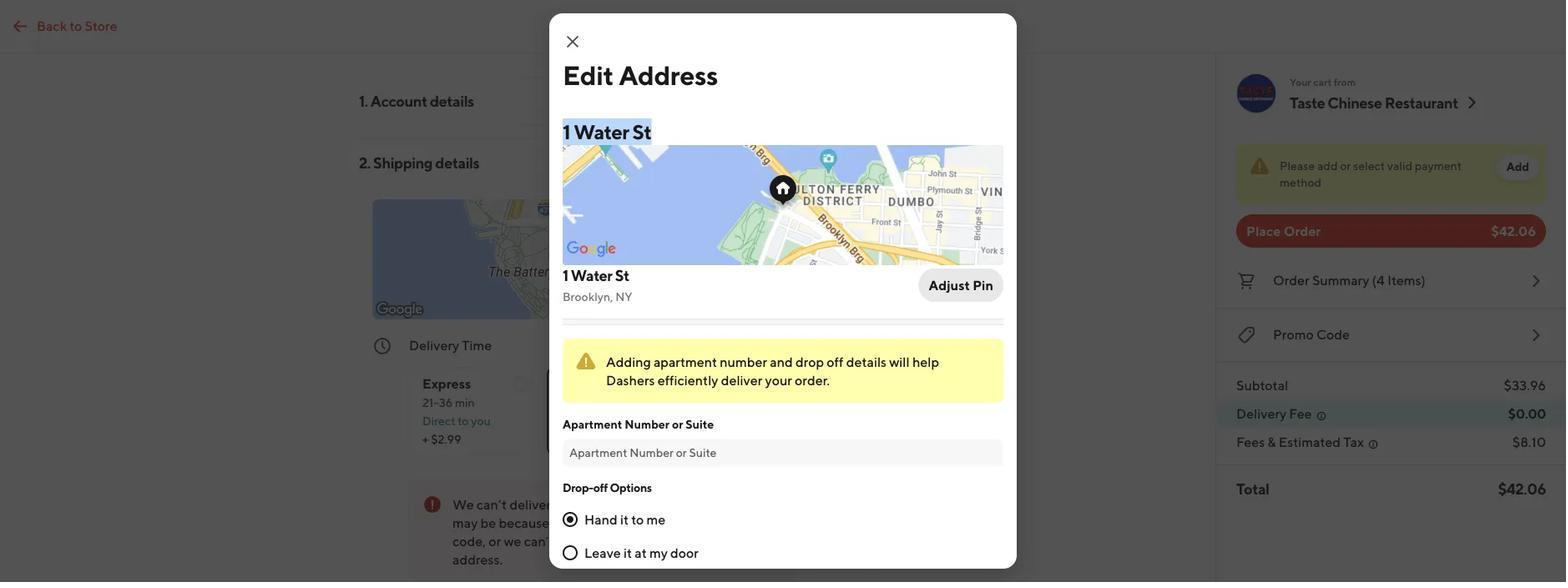 Task type: vqa. For each thing, say whether or not it's contained in the screenshot.
ANGELES
no



Task type: describe. For each thing, give the bounding box(es) containing it.
leave it at my door
[[584, 546, 699, 562]]

this
[[647, 497, 671, 513]]

drop-
[[563, 481, 593, 495]]

because
[[499, 516, 550, 531]]

we
[[453, 497, 474, 513]]

fees & estimated
[[1237, 435, 1341, 450]]

Leave it at my door radio
[[563, 546, 578, 561]]

21–36
[[423, 396, 453, 410]]

be
[[481, 516, 496, 531]]

select
[[1354, 159, 1385, 173]]

1. account details
[[359, 92, 474, 110]]

payment
[[1415, 159, 1462, 173]]

cart
[[1314, 76, 1332, 88]]

water for 1 water st brooklyn, ny
[[571, 266, 612, 284]]

store
[[85, 18, 117, 33]]

apartment
[[654, 354, 717, 370]]

city,
[[637, 516, 662, 531]]

$0.00
[[1508, 406, 1546, 422]]

+
[[423, 433, 429, 447]]

order.
[[795, 373, 830, 389]]

to inside 21–36 min direct to you + $2.99
[[458, 415, 469, 428]]

taste chinese restaurant
[[1290, 94, 1459, 111]]

1 vertical spatial $42.06
[[1498, 480, 1546, 498]]

ny
[[616, 290, 633, 304]]

time
[[462, 338, 492, 354]]

number
[[720, 354, 767, 370]]

1 horizontal spatial address.
[[594, 497, 644, 513]]

adjust pin
[[929, 278, 994, 293]]

order inside button
[[1273, 273, 1310, 288]]

2 horizontal spatial min
[[821, 338, 843, 354]]

hand it to me
[[584, 512, 666, 528]]

or for select
[[1340, 159, 1351, 173]]

adjust
[[929, 278, 970, 293]]

1 for 1 water st
[[563, 120, 570, 144]]

place
[[1247, 223, 1281, 239]]

promo
[[1273, 327, 1314, 343]]

leave
[[584, 546, 621, 562]]

door
[[671, 546, 699, 562]]

add
[[1318, 159, 1338, 173]]

0 horizontal spatial can't
[[477, 497, 507, 513]]

chinese
[[1328, 94, 1382, 111]]

0 horizontal spatial a
[[584, 534, 591, 550]]

26–41 min inside option
[[560, 396, 613, 410]]

adding
[[606, 354, 651, 370]]

to inside we can't deliver to this address. this may be because you entered a city, zip code, or we can't find a match for the address.
[[554, 497, 566, 513]]

help
[[913, 354, 939, 370]]

$8.10
[[1513, 435, 1546, 450]]

your
[[765, 373, 792, 389]]

method
[[1280, 176, 1322, 190]]

0 vertical spatial $42.06
[[1491, 223, 1536, 239]]

adding apartment number and drop off details will help dashers efficiently deliver your order.
[[606, 354, 939, 389]]

you inside 21–36 min direct to you + $2.99
[[471, 415, 491, 428]]

entered
[[577, 516, 625, 531]]

1 for 1 water st brooklyn, ny
[[563, 266, 568, 284]]

0 vertical spatial order
[[1284, 223, 1321, 239]]

min inside option
[[594, 396, 613, 410]]

promo code button
[[1237, 322, 1546, 349]]

1 horizontal spatial 26–41
[[783, 338, 818, 354]]

for inside option group
[[759, 376, 777, 392]]

match
[[593, 534, 632, 550]]

schedule for later
[[698, 376, 808, 392]]

1. account
[[359, 92, 427, 110]]

for inside we can't deliver to this address. this may be because you entered a city, zip code, or we can't find a match for the address.
[[634, 534, 651, 550]]

drop
[[796, 354, 824, 370]]

valid
[[1388, 159, 1413, 173]]

water for 1 water st
[[574, 120, 629, 144]]

details for 2. shipping details
[[435, 154, 479, 172]]

efficiently
[[658, 373, 718, 389]]

later
[[779, 376, 808, 392]]

back
[[37, 18, 67, 33]]

min inside 21–36 min direct to you + $2.99
[[455, 396, 475, 410]]

summary
[[1312, 273, 1370, 288]]

me
[[647, 512, 666, 528]]

2. shipping details
[[359, 154, 479, 172]]

we can't deliver to this address. this may be because you entered a city, zip code, or we can't find a match for the address.
[[453, 497, 682, 568]]

back to store
[[37, 18, 117, 33]]

choose a time
[[698, 396, 774, 410]]

code,
[[453, 534, 486, 550]]

it for hand
[[620, 512, 629, 528]]

none radio inside option group
[[547, 368, 671, 455]]

the
[[654, 534, 674, 550]]

items)
[[1388, 273, 1426, 288]]

at
[[635, 546, 647, 562]]

fee
[[1290, 406, 1312, 422]]

address
[[619, 59, 718, 91]]

1 vertical spatial a
[[628, 516, 635, 531]]

zip
[[665, 516, 682, 531]]

please
[[1280, 159, 1315, 173]]

promo code
[[1273, 327, 1350, 343]]



Task type: locate. For each thing, give the bounding box(es) containing it.
1 water st brooklyn, ny
[[563, 266, 633, 304]]

number
[[625, 418, 670, 432]]

delivery time
[[409, 338, 492, 354]]

to left this
[[554, 497, 566, 513]]

or for suite
[[672, 418, 683, 432]]

a left "time"
[[741, 396, 748, 410]]

to
[[70, 18, 82, 33], [458, 415, 469, 428], [554, 497, 566, 513], [631, 512, 644, 528]]

delivery
[[409, 338, 459, 354], [1237, 406, 1287, 422]]

off right drop
[[827, 354, 844, 370]]

delivery for delivery
[[1237, 406, 1287, 422]]

or right add
[[1340, 159, 1351, 173]]

21–36 min direct to you + $2.99
[[423, 396, 491, 447]]

close edit address image
[[563, 32, 583, 52]]

1 vertical spatial can't
[[524, 534, 555, 550]]

1 up brooklyn,
[[563, 266, 568, 284]]

powered by google image
[[567, 241, 616, 258]]

option group containing express
[[409, 355, 843, 455]]

0 horizontal spatial 26–41 min
[[560, 396, 613, 410]]

1 1 from the top
[[563, 120, 570, 144]]

or left we
[[489, 534, 501, 550]]

can't up be
[[477, 497, 507, 513]]

add
[[1507, 160, 1530, 174]]

1 water st
[[563, 120, 652, 144]]

address. down drop-off options at the left bottom of page
[[594, 497, 644, 513]]

1 vertical spatial you
[[552, 516, 575, 531]]

1 vertical spatial 26–41 min
[[560, 396, 613, 410]]

2 vertical spatial or
[[489, 534, 501, 550]]

hand
[[584, 512, 618, 528]]

tax
[[1344, 435, 1364, 450]]

1 inside '1 water st brooklyn, ny'
[[563, 266, 568, 284]]

min down the express on the left bottom of page
[[455, 396, 475, 410]]

taste
[[1290, 94, 1325, 111]]

details inside the adding apartment number and drop off details will help dashers efficiently deliver your order.
[[846, 354, 887, 370]]

1 horizontal spatial or
[[672, 418, 683, 432]]

1 vertical spatial delivery
[[1237, 406, 1287, 422]]

1 vertical spatial 1
[[563, 266, 568, 284]]

$33.96
[[1504, 378, 1546, 394]]

0 vertical spatial address.
[[594, 497, 644, 513]]

option group
[[409, 355, 843, 455]]

a right the find
[[584, 534, 591, 550]]

total
[[1237, 480, 1270, 498]]

st down edit address
[[633, 120, 652, 144]]

$42.06 down $8.10
[[1498, 480, 1546, 498]]

0 vertical spatial 1
[[563, 120, 570, 144]]

0 horizontal spatial you
[[471, 415, 491, 428]]

Apartment Number or Suite text field
[[569, 445, 997, 462]]

0 vertical spatial delivery
[[409, 338, 459, 354]]

to left me
[[631, 512, 644, 528]]

for
[[759, 376, 777, 392], [634, 534, 651, 550]]

details right 1. account
[[430, 92, 474, 110]]

1 vertical spatial for
[[634, 534, 651, 550]]

my
[[650, 546, 668, 562]]

adding apartment number and drop off details will help dashers efficiently deliver your order. status
[[563, 339, 1004, 403]]

off
[[827, 354, 844, 370], [593, 481, 608, 495]]

0 horizontal spatial or
[[489, 534, 501, 550]]

add button
[[1497, 154, 1540, 180]]

1 vertical spatial deliver
[[510, 497, 551, 513]]

we can't deliver to this address. this may be because you entered a city, zip code, or we can't find a match for the address. button
[[359, 468, 843, 583], [409, 482, 793, 583]]

delivery down subtotal
[[1237, 406, 1287, 422]]

apartment number or suite
[[563, 418, 714, 432]]

schedule
[[698, 376, 756, 392]]

0 vertical spatial water
[[574, 120, 629, 144]]

can't down because
[[524, 534, 555, 550]]

0 vertical spatial for
[[759, 376, 777, 392]]

you inside we can't deliver to this address. this may be because you entered a city, zip code, or we can't find a match for the address.
[[552, 516, 575, 531]]

and
[[770, 354, 793, 370]]

or inside we can't deliver to this address. this may be because you entered a city, zip code, or we can't find a match for the address.
[[489, 534, 501, 550]]

details right "2. shipping"
[[435, 154, 479, 172]]

order summary (4 items)
[[1273, 273, 1426, 288]]

1 horizontal spatial a
[[628, 516, 635, 531]]

you
[[471, 415, 491, 428], [552, 516, 575, 531]]

min down the standard
[[594, 396, 613, 410]]

1 vertical spatial it
[[624, 546, 632, 562]]

status
[[1237, 144, 1546, 205]]

0 vertical spatial deliver
[[721, 373, 763, 389]]

brooklyn,
[[563, 290, 613, 304]]

None radio
[[547, 368, 671, 455]]

deliver down number
[[721, 373, 763, 389]]

1 vertical spatial or
[[672, 418, 683, 432]]

dashers
[[606, 373, 655, 389]]

min up drop
[[821, 338, 843, 354]]

0 horizontal spatial deliver
[[510, 497, 551, 513]]

standard
[[560, 376, 617, 392]]

this
[[569, 497, 591, 513]]

it left at
[[624, 546, 632, 562]]

we can't deliver to this address. this may be because you entered a city, zip code, or we can't find a match for the address. status
[[409, 482, 793, 583]]

st for 1 water st brooklyn, ny
[[615, 266, 629, 284]]

to inside 'link'
[[70, 18, 82, 33]]

1 vertical spatial off
[[593, 481, 608, 495]]

adjust pin button
[[919, 269, 1004, 302]]

$42.06 down add button
[[1491, 223, 1536, 239]]

1 vertical spatial 26–41
[[560, 396, 591, 410]]

none radio containing standard
[[547, 368, 671, 455]]

details left will
[[846, 354, 887, 370]]

a left city,
[[628, 516, 635, 531]]

deliver inside we can't deliver to this address. this may be because you entered a city, zip code, or we can't find a match for the address.
[[510, 497, 551, 513]]

st up 'ny' on the left of the page
[[615, 266, 629, 284]]

st inside '1 water st brooklyn, ny'
[[615, 266, 629, 284]]

0 vertical spatial or
[[1340, 159, 1351, 173]]

for up "time"
[[759, 376, 777, 392]]

for down city,
[[634, 534, 651, 550]]

express
[[423, 376, 471, 392]]

0 horizontal spatial address.
[[453, 552, 503, 568]]

back to store link
[[0, 10, 127, 43]]

1 vertical spatial water
[[571, 266, 612, 284]]

off inside the adding apartment number and drop off details will help dashers efficiently deliver your order.
[[827, 354, 844, 370]]

1 vertical spatial order
[[1273, 273, 1310, 288]]

0 vertical spatial details
[[430, 92, 474, 110]]

0 horizontal spatial for
[[634, 534, 651, 550]]

0 horizontal spatial min
[[455, 396, 475, 410]]

1 down edit
[[563, 120, 570, 144]]

delivery up the express on the left bottom of page
[[409, 338, 459, 354]]

0 vertical spatial off
[[827, 354, 844, 370]]

26–41 min
[[783, 338, 843, 354], [560, 396, 613, 410]]

a
[[741, 396, 748, 410], [628, 516, 635, 531], [584, 534, 591, 550]]

0 horizontal spatial off
[[593, 481, 608, 495]]

26–41 min up drop
[[783, 338, 843, 354]]

your
[[1290, 76, 1312, 88]]

or inside 'please add or select valid payment method'
[[1340, 159, 1351, 173]]

0 vertical spatial it
[[620, 512, 629, 528]]

0 vertical spatial 26–41
[[783, 338, 818, 354]]

26–41 down the standard
[[560, 396, 591, 410]]

1 horizontal spatial off
[[827, 354, 844, 370]]

1 vertical spatial st
[[615, 266, 629, 284]]

2 vertical spatial a
[[584, 534, 591, 550]]

a inside option group
[[741, 396, 748, 410]]

order right place
[[1284, 223, 1321, 239]]

min
[[821, 338, 843, 354], [455, 396, 475, 410], [594, 396, 613, 410]]

26–41 inside option group
[[560, 396, 591, 410]]

0 vertical spatial you
[[471, 415, 491, 428]]

0 vertical spatial st
[[633, 120, 652, 144]]

Hand it to me radio
[[563, 513, 578, 528]]

2 horizontal spatial a
[[741, 396, 748, 410]]

or left suite at the bottom of page
[[672, 418, 683, 432]]

taste chinese restaurant link
[[1290, 93, 1482, 113]]

1 vertical spatial details
[[435, 154, 479, 172]]

to right back
[[70, 18, 82, 33]]

drop-off options
[[563, 481, 652, 495]]

address. down code,
[[453, 552, 503, 568]]

$2.99
[[431, 433, 461, 447]]

water down edit
[[574, 120, 629, 144]]

you up the find
[[552, 516, 575, 531]]

2 vertical spatial details
[[846, 354, 887, 370]]

map region
[[391, 143, 1032, 357]]

1
[[563, 120, 570, 144], [563, 266, 568, 284]]

suite
[[686, 418, 714, 432]]

2 horizontal spatial or
[[1340, 159, 1351, 173]]

time
[[750, 396, 774, 410]]

to right direct
[[458, 415, 469, 428]]

1 horizontal spatial you
[[552, 516, 575, 531]]

apartment
[[563, 418, 622, 432]]

water inside '1 water st brooklyn, ny'
[[571, 266, 612, 284]]

1 horizontal spatial min
[[594, 396, 613, 410]]

2 1 from the top
[[563, 266, 568, 284]]

options
[[610, 481, 652, 495]]

1 horizontal spatial for
[[759, 376, 777, 392]]

26–41
[[783, 338, 818, 354], [560, 396, 591, 410]]

subtotal
[[1237, 378, 1289, 394]]

2. shipping
[[359, 154, 433, 172]]

find
[[557, 534, 581, 550]]

deliver up because
[[510, 497, 551, 513]]

delivery for delivery time
[[409, 338, 459, 354]]

edit address
[[563, 59, 718, 91]]

26–41 up drop
[[783, 338, 818, 354]]

it right hand
[[620, 512, 629, 528]]

1 horizontal spatial can't
[[524, 534, 555, 550]]

0 vertical spatial can't
[[477, 497, 507, 513]]

pin
[[973, 278, 994, 293]]

can't
[[477, 497, 507, 513], [524, 534, 555, 550]]

place order
[[1247, 223, 1321, 239]]

code
[[1317, 327, 1350, 343]]

you right direct
[[471, 415, 491, 428]]

0 horizontal spatial 26–41
[[560, 396, 591, 410]]

0 vertical spatial 26–41 min
[[783, 338, 843, 354]]

water
[[574, 120, 629, 144], [571, 266, 612, 284]]

status containing please add or select valid payment method
[[1237, 144, 1546, 205]]

order left summary
[[1273, 273, 1310, 288]]

1 horizontal spatial 26–41 min
[[783, 338, 843, 354]]

edit
[[563, 59, 614, 91]]

details for 1. account details
[[430, 92, 474, 110]]

0 horizontal spatial st
[[615, 266, 629, 284]]

will
[[889, 354, 910, 370]]

0 vertical spatial a
[[741, 396, 748, 410]]

&
[[1268, 435, 1276, 450]]

order summary (4 items) button
[[1237, 268, 1546, 295]]

details
[[430, 92, 474, 110], [435, 154, 479, 172], [846, 354, 887, 370]]

1 horizontal spatial delivery
[[1237, 406, 1287, 422]]

0 horizontal spatial delivery
[[409, 338, 459, 354]]

1 horizontal spatial st
[[633, 120, 652, 144]]

1 horizontal spatial deliver
[[721, 373, 763, 389]]

water up brooklyn,
[[571, 266, 612, 284]]

1 vertical spatial address.
[[453, 552, 503, 568]]

estimated
[[1279, 435, 1341, 450]]

we
[[504, 534, 522, 550]]

off left options
[[593, 481, 608, 495]]

from
[[1334, 76, 1356, 88]]

st for 1 water st
[[633, 120, 652, 144]]

deliver inside the adding apartment number and drop off details will help dashers efficiently deliver your order.
[[721, 373, 763, 389]]

None radio
[[409, 368, 534, 455], [685, 368, 841, 455], [409, 368, 534, 455], [685, 368, 841, 455]]

26–41 min down the standard
[[560, 396, 613, 410]]

direct
[[423, 415, 455, 428]]

order
[[1284, 223, 1321, 239], [1273, 273, 1310, 288]]

may
[[453, 516, 478, 531]]

fees
[[1237, 435, 1265, 450]]

it for leave
[[624, 546, 632, 562]]



